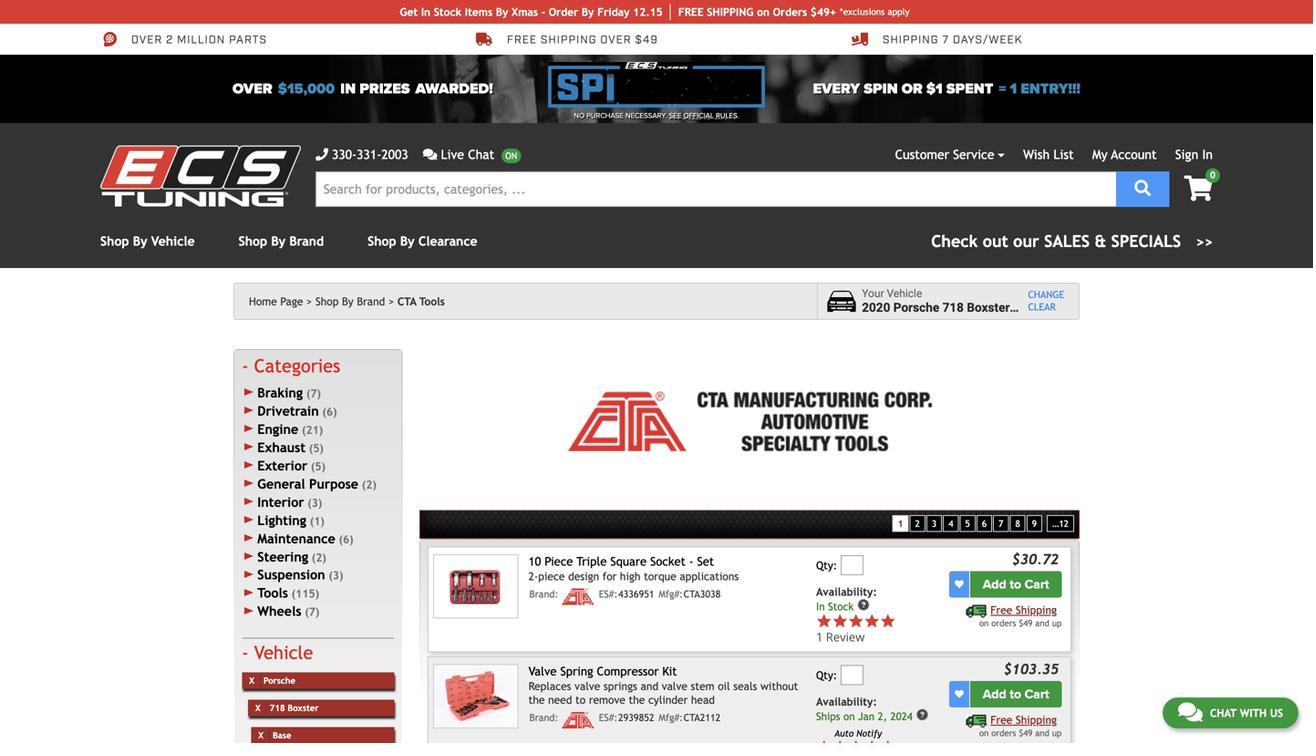 Task type: describe. For each thing, give the bounding box(es) containing it.
free shipping over $49
[[507, 33, 658, 47]]

1 horizontal spatial (2)
[[362, 478, 377, 491]]

design
[[568, 570, 599, 582]]

over
[[600, 33, 632, 47]]

shipping
[[541, 33, 597, 47]]

free for $30.72
[[990, 604, 1012, 616]]

qty: for $30.72
[[816, 559, 837, 572]]

auto notify
[[834, 728, 882, 739]]

cta tools - corporate logo image for $103.35
[[562, 712, 594, 728]]

2 inside "link"
[[915, 519, 920, 529]]

brand for home page
[[357, 295, 385, 308]]

…12
[[1052, 519, 1069, 529]]

&
[[1095, 232, 1106, 251]]

sales & specials
[[1044, 232, 1181, 251]]

wish list link
[[1023, 147, 1074, 162]]

brand for shop by vehicle
[[289, 234, 324, 248]]

service
[[953, 147, 994, 162]]

valve spring compressor kit link
[[529, 664, 677, 678]]

my account link
[[1092, 147, 1157, 162]]

and for $103.35
[[1035, 728, 1049, 738]]

0 vertical spatial tools
[[419, 295, 445, 308]]

- inside "10 piece triple square socket - set 2-piece design for high torque applications"
[[689, 554, 693, 568]]

0 horizontal spatial 718
[[270, 703, 285, 713]]

$103.35
[[1004, 661, 1059, 677]]

clear link
[[1028, 301, 1064, 314]]

8
[[1015, 519, 1020, 529]]

million
[[177, 33, 225, 47]]

account
[[1111, 147, 1157, 162]]

compressor
[[597, 664, 659, 678]]

in for availability:
[[816, 600, 825, 613]]

on inside availability: ships on jan 2, 2024
[[843, 710, 855, 723]]

1 vertical spatial 7
[[999, 519, 1003, 529]]

0 vertical spatial (6)
[[322, 405, 337, 418]]

orders for $103.35
[[991, 728, 1016, 738]]

1 vertical spatial (7)
[[305, 606, 319, 618]]

set
[[697, 554, 714, 568]]

1 vertical spatial (5)
[[311, 460, 326, 473]]

to for $103.35
[[1010, 687, 1021, 702]]

star image down availability: in stock
[[832, 613, 848, 629]]

9
[[1032, 519, 1037, 529]]

free shipping image
[[966, 605, 987, 618]]

get in stock items by xmas - order by friday 12.15
[[400, 5, 663, 18]]

2 valve from the left
[[662, 680, 687, 692]]

question sign image for $103.35
[[916, 708, 929, 721]]

order
[[549, 5, 578, 18]]

0 horizontal spatial vehicle
[[151, 234, 195, 248]]

mfg#: for $30.72
[[659, 588, 683, 600]]

10 piece triple square socket - set link
[[529, 554, 714, 568]]

auto
[[834, 728, 854, 739]]

1 vertical spatial base
[[273, 731, 291, 741]]

maintenance
[[257, 531, 335, 546]]

purchase
[[586, 111, 624, 120]]

2 the from the left
[[629, 693, 645, 706]]

2 1 review link from the top
[[816, 629, 896, 645]]

availability: for $103.35
[[816, 695, 877, 708]]

xmas
[[512, 5, 538, 18]]

0
[[1210, 170, 1215, 180]]

0 vertical spatial (3)
[[307, 496, 322, 509]]

on down free shipping icon
[[979, 728, 989, 738]]

shop for shop by clearance link
[[368, 234, 396, 248]]

and for $30.72
[[1035, 618, 1049, 628]]

shopping cart image
[[1184, 176, 1213, 201]]

stock for get
[[434, 5, 462, 18]]

phone image
[[315, 148, 328, 161]]

4
[[949, 519, 953, 529]]

over 2 million parts
[[131, 33, 267, 47]]

add to cart for $30.72
[[983, 577, 1049, 592]]

valve
[[529, 664, 557, 678]]

clear
[[1028, 301, 1056, 313]]

5 link
[[960, 515, 975, 532]]

piece
[[545, 554, 573, 568]]

spring
[[560, 664, 593, 678]]

star image down ships
[[816, 740, 832, 743]]

over for over 2 million parts
[[131, 33, 163, 47]]

cta tools
[[397, 295, 445, 308]]

to inside valve spring compressor kit replaces valve springs and valve stem oil seals without the need to remove the cylinder head
[[575, 693, 586, 706]]

for
[[603, 570, 617, 582]]

shipping for $103.35
[[1016, 713, 1057, 726]]

my
[[1092, 147, 1108, 162]]

2 horizontal spatial 1
[[1010, 80, 1017, 98]]

see official rules link
[[669, 110, 737, 121]]

Search text field
[[315, 171, 1116, 207]]

up for $30.72
[[1052, 618, 1062, 628]]

shop by brand link for shop by vehicle
[[239, 234, 324, 248]]

shop for shop by brand link associated with home page
[[315, 295, 339, 308]]

tools inside categories braking (7) drivetrain (6) engine (21) exhaust (5) exterior (5) general purpose (2) interior (3) lighting (1) maintenance (6) steering (2) suspension (3) tools (115) wheels (7)
[[257, 586, 288, 601]]

availability: for $30.72
[[816, 585, 877, 598]]

square
[[610, 554, 647, 568]]

12.15
[[633, 5, 663, 18]]

4 link
[[943, 515, 959, 532]]

us
[[1270, 707, 1283, 719]]

x 718 boxster
[[255, 703, 319, 713]]

0 link
[[1169, 168, 1220, 203]]

need
[[548, 693, 572, 706]]

vehicle inside your vehicle 2020 porsche 718 boxster 982 base convertible h4 2.0l
[[887, 287, 922, 300]]

parts
[[229, 33, 267, 47]]

no purchase necessary. see official rules .
[[574, 111, 739, 120]]

prizes
[[360, 80, 410, 98]]

=
[[999, 80, 1006, 98]]

notify
[[856, 728, 882, 739]]

0 vertical spatial $49
[[635, 33, 658, 47]]

triple
[[576, 554, 607, 568]]

by left xmas
[[496, 5, 508, 18]]

remove
[[589, 693, 625, 706]]

sign in
[[1175, 147, 1213, 162]]

orders for $30.72
[[991, 618, 1016, 628]]

es#: for $103.35
[[599, 712, 618, 723]]

0 horizontal spatial porsche
[[264, 676, 295, 686]]

your
[[862, 287, 884, 300]]

by for shop by brand link associated with home page
[[342, 295, 354, 308]]

x for x 718 boxster
[[255, 703, 261, 713]]

with
[[1240, 707, 1267, 719]]

exhaust
[[257, 440, 306, 455]]

1 the from the left
[[529, 693, 545, 706]]

in for sign
[[1202, 147, 1213, 162]]

ecs tuning image
[[100, 145, 301, 207]]

shop by clearance link
[[368, 234, 477, 248]]

3
[[932, 519, 937, 529]]

jan
[[858, 710, 875, 723]]

up for $103.35
[[1052, 728, 1062, 738]]

comments image for chat
[[1178, 701, 1203, 723]]

qty: for $103.35
[[816, 669, 837, 682]]

2,
[[878, 710, 887, 723]]

stock for availability:
[[828, 600, 854, 613]]

spent
[[946, 80, 993, 98]]

982
[[1013, 300, 1034, 315]]

2020
[[862, 300, 890, 315]]

replaces
[[529, 680, 571, 692]]

1 vertical spatial (3)
[[329, 569, 343, 582]]

1 vertical spatial boxster
[[288, 703, 319, 713]]

search image
[[1135, 180, 1151, 197]]

rules
[[716, 111, 737, 120]]

7 inside "link"
[[942, 33, 949, 47]]

x for x porsche
[[249, 676, 254, 686]]

valve spring compressor kit replaces valve springs and valve stem oil seals without the need to remove the cylinder head
[[529, 664, 798, 706]]

shipping 7 days/week
[[883, 33, 1022, 47]]

customer service
[[895, 147, 994, 162]]

1 vertical spatial (6)
[[339, 533, 353, 546]]

items
[[465, 5, 493, 18]]

availability: in stock
[[816, 585, 877, 613]]

$49 for $30.72
[[1019, 618, 1032, 628]]

1 for 1 link
[[898, 519, 903, 529]]

add for $103.35
[[983, 687, 1006, 702]]

question sign image for $30.72
[[857, 599, 870, 611]]

1 horizontal spatial vehicle
[[254, 642, 313, 664]]

wish
[[1023, 147, 1050, 162]]

availability: ships on jan 2, 2024
[[816, 695, 913, 723]]

shop by clearance
[[368, 234, 477, 248]]



Task type: locate. For each thing, give the bounding box(es) containing it.
1 vertical spatial brand
[[357, 295, 385, 308]]

1 left review
[[816, 629, 823, 645]]

0 vertical spatial cart
[[1025, 577, 1049, 592]]

0 vertical spatial add
[[983, 577, 1006, 592]]

1 valve from the left
[[575, 680, 600, 692]]

0 horizontal spatial boxster
[[288, 703, 319, 713]]

1 vertical spatial in
[[1202, 147, 1213, 162]]

over left 'million'
[[131, 33, 163, 47]]

1 add to cart button from the top
[[970, 571, 1062, 598]]

$15,000
[[278, 80, 335, 98]]

1 horizontal spatial 1
[[898, 519, 903, 529]]

1 horizontal spatial stock
[[828, 600, 854, 613]]

comments image
[[423, 148, 437, 161], [1178, 701, 1203, 723]]

free right free shipping icon
[[990, 713, 1012, 726]]

to down $103.35
[[1010, 687, 1021, 702]]

to right need
[[575, 693, 586, 706]]

availability: up review
[[816, 585, 877, 598]]

1 horizontal spatial in
[[816, 600, 825, 613]]

availability: up ships
[[816, 695, 877, 708]]

shipping 7 days/week link
[[852, 31, 1022, 47]]

by right order
[[582, 5, 594, 18]]

cart down $103.35
[[1025, 687, 1049, 702]]

2 availability: from the top
[[816, 695, 877, 708]]

2024
[[890, 710, 913, 723]]

on right ping
[[757, 5, 770, 18]]

boxster up 'x base'
[[288, 703, 319, 713]]

free shipping image
[[966, 715, 987, 727]]

2003
[[381, 147, 408, 162]]

cart for $103.35
[[1025, 687, 1049, 702]]

0 vertical spatial orders
[[991, 618, 1016, 628]]

1 horizontal spatial 7
[[999, 519, 1003, 529]]

1 add from the top
[[983, 577, 1006, 592]]

in up 1 review at the right of the page
[[816, 600, 825, 613]]

cta tools - corporate logo image down design
[[562, 588, 594, 605]]

*exclusions apply link
[[840, 5, 910, 19]]

sign in link
[[1175, 147, 1213, 162]]

add up free shipping image
[[983, 577, 1006, 592]]

-
[[541, 5, 545, 18], [689, 554, 693, 568]]

(6) up (21)
[[322, 405, 337, 418]]

1 vertical spatial 718
[[270, 703, 285, 713]]

$49 up $103.35
[[1019, 618, 1032, 628]]

stock left items
[[434, 5, 462, 18]]

free ship ping on orders $49+ *exclusions apply
[[678, 5, 910, 18]]

0 horizontal spatial valve
[[575, 680, 600, 692]]

es#: 2939852 mfg#: cta2112
[[599, 712, 721, 723]]

0 horizontal spatial (3)
[[307, 496, 322, 509]]

sign
[[1175, 147, 1198, 162]]

springs
[[604, 680, 637, 692]]

sales
[[1044, 232, 1090, 251]]

and down $103.35
[[1035, 728, 1049, 738]]

entry!!!
[[1021, 80, 1081, 98]]

0 vertical spatial add to cart
[[983, 577, 1049, 592]]

0 vertical spatial cta tools - corporate logo image
[[562, 588, 594, 605]]

(5) down (21)
[[309, 442, 324, 454]]

- right xmas
[[541, 5, 545, 18]]

brand: for $103.35
[[529, 712, 558, 723]]

0 vertical spatial 718
[[942, 300, 964, 315]]

to down $30.72
[[1010, 577, 1021, 592]]

1 free shipping on orders $49 and up from the top
[[979, 604, 1062, 628]]

qty: up availability: in stock
[[816, 559, 837, 572]]

apply
[[888, 6, 910, 17]]

1 cta tools - corporate logo image from the top
[[562, 588, 594, 605]]

0 horizontal spatial base
[[273, 731, 291, 741]]

stock
[[434, 5, 462, 18], [828, 600, 854, 613]]

review
[[826, 629, 865, 645]]

by right page
[[342, 295, 354, 308]]

free shipping on orders $49 and up for $103.35
[[979, 713, 1062, 738]]

1 vertical spatial $49
[[1019, 618, 1032, 628]]

1 vertical spatial shipping
[[1016, 604, 1057, 616]]

porsche inside your vehicle 2020 porsche 718 boxster 982 base convertible h4 2.0l
[[893, 300, 939, 315]]

1 for 1 review
[[816, 629, 823, 645]]

1 qty: from the top
[[816, 559, 837, 572]]

(21)
[[302, 423, 323, 436]]

- left set
[[689, 554, 693, 568]]

2 up from the top
[[1052, 728, 1062, 738]]

0 vertical spatial shipping
[[883, 33, 939, 47]]

0 horizontal spatial stock
[[434, 5, 462, 18]]

0 vertical spatial add to cart button
[[970, 571, 1062, 598]]

orders up $103.35
[[991, 618, 1016, 628]]

2 add to cart from the top
[[983, 687, 1049, 702]]

0 horizontal spatial 7
[[942, 33, 949, 47]]

0 vertical spatial (5)
[[309, 442, 324, 454]]

None text field
[[841, 555, 863, 575]]

star image
[[832, 613, 848, 629], [880, 613, 896, 629], [816, 740, 832, 743], [832, 740, 848, 743]]

1 brand: from the top
[[529, 588, 558, 600]]

$1
[[926, 80, 943, 98]]

by for shop by clearance link
[[400, 234, 415, 248]]

boxster left '982'
[[967, 300, 1010, 315]]

chat left the with
[[1210, 707, 1237, 719]]

0 vertical spatial (7)
[[306, 387, 321, 400]]

piece
[[538, 570, 565, 582]]

question sign image up review
[[857, 599, 870, 611]]

to
[[1010, 577, 1021, 592], [1010, 687, 1021, 702], [575, 693, 586, 706]]

3 link
[[926, 515, 942, 532]]

2 left 3 link
[[915, 519, 920, 529]]

$49+
[[811, 5, 836, 18]]

comments image left live
[[423, 148, 437, 161]]

None text field
[[841, 665, 863, 685]]

2 add from the top
[[983, 687, 1006, 702]]

1 vertical spatial availability:
[[816, 695, 877, 708]]

0 vertical spatial comments image
[[423, 148, 437, 161]]

categories braking (7) drivetrain (6) engine (21) exhaust (5) exterior (5) general purpose (2) interior (3) lighting (1) maintenance (6) steering (2) suspension (3) tools (115) wheels (7)
[[254, 355, 377, 619]]

see
[[669, 111, 681, 120]]

base inside your vehicle 2020 porsche 718 boxster 982 base convertible h4 2.0l
[[1037, 300, 1065, 315]]

2 qty: from the top
[[816, 669, 837, 682]]

add to cart down $30.72
[[983, 577, 1049, 592]]

availability: inside availability: ships on jan 2, 2024
[[816, 695, 877, 708]]

0 vertical spatial shop by brand link
[[239, 234, 324, 248]]

star image down the auto
[[832, 740, 848, 743]]

brand up page
[[289, 234, 324, 248]]

star image right review
[[880, 613, 896, 629]]

2 add to cart button from the top
[[970, 681, 1062, 708]]

porsche right 2020
[[893, 300, 939, 315]]

1 vertical spatial x
[[255, 703, 261, 713]]

stock up 1 review at the right of the page
[[828, 600, 854, 613]]

comments image inside live chat link
[[423, 148, 437, 161]]

2 orders from the top
[[991, 728, 1016, 738]]

1 add to wish list image from the top
[[955, 580, 964, 589]]

1 mfg#: from the top
[[659, 588, 683, 600]]

free shipping over $49 link
[[476, 31, 658, 47]]

7 left 8
[[999, 519, 1003, 529]]

kit
[[662, 664, 677, 678]]

by down ecs tuning image
[[133, 234, 147, 248]]

0 horizontal spatial comments image
[[423, 148, 437, 161]]

1 horizontal spatial the
[[629, 693, 645, 706]]

2 cart from the top
[[1025, 687, 1049, 702]]

and up cylinder
[[641, 680, 658, 692]]

in inside availability: in stock
[[816, 600, 825, 613]]

get
[[400, 5, 418, 18]]

x for x base
[[258, 731, 264, 741]]

1 horizontal spatial (3)
[[329, 569, 343, 582]]

x porsche
[[249, 676, 295, 686]]

es#4336951 - cta3038 - 10 piece triple square socket - set  - 2-piece design for high torque applications - cta tools - audi bmw volkswagen mercedes benz mini porsche image
[[433, 554, 518, 619]]

exterior
[[257, 458, 307, 473]]

(3) up (1)
[[307, 496, 322, 509]]

(7) up drivetrain on the bottom
[[306, 387, 321, 400]]

free
[[507, 33, 537, 47], [990, 604, 1012, 616], [990, 713, 1012, 726]]

add to cart button down $103.35
[[970, 681, 1062, 708]]

1 vertical spatial comments image
[[1178, 701, 1203, 723]]

shop for shop by vehicle link
[[100, 234, 129, 248]]

2 vertical spatial and
[[1035, 728, 1049, 738]]

shop by brand link for home page
[[315, 295, 394, 308]]

and up $103.35
[[1035, 618, 1049, 628]]

add to wish list image for $103.35
[[955, 690, 964, 699]]

mfg#: down torque
[[659, 588, 683, 600]]

question sign image
[[857, 599, 870, 611], [916, 708, 929, 721]]

porsche
[[893, 300, 939, 315], [264, 676, 295, 686]]

1 vertical spatial (2)
[[312, 551, 326, 564]]

the up 2939852
[[629, 693, 645, 706]]

2 add to wish list image from the top
[[955, 690, 964, 699]]

1 vertical spatial shop by brand link
[[315, 295, 394, 308]]

on left jan
[[843, 710, 855, 723]]

steering
[[257, 549, 308, 564]]

sales & specials link
[[931, 229, 1213, 254]]

braking
[[257, 385, 303, 400]]

0 vertical spatial 2
[[166, 33, 173, 47]]

(3) right suspension
[[329, 569, 343, 582]]

0 vertical spatial 1
[[1010, 80, 1017, 98]]

base down x 718 boxster
[[273, 731, 291, 741]]

1 vertical spatial vehicle
[[887, 287, 922, 300]]

applications
[[680, 570, 739, 582]]

(2) down maintenance
[[312, 551, 326, 564]]

free shipping on orders $49 and up for $30.72
[[979, 604, 1062, 628]]

free for $103.35
[[990, 713, 1012, 726]]

718 up 'x base'
[[270, 703, 285, 713]]

live
[[441, 147, 464, 162]]

comments image for live
[[423, 148, 437, 161]]

1 horizontal spatial -
[[689, 554, 693, 568]]

2 left 'million'
[[166, 33, 173, 47]]

es#2939852 - cta2112 - valve spring compressor kit - replaces valve springs and valve stem oil seals without the need to remove the cylinder head - cta tools - audi bmw volkswagen mercedes benz mini porsche image
[[433, 664, 518, 729]]

list
[[1053, 147, 1074, 162]]

ships
[[816, 710, 840, 723]]

brand:
[[529, 588, 558, 600], [529, 712, 558, 723]]

(7) down (115)
[[305, 606, 319, 618]]

shop by brand left "cta"
[[315, 295, 385, 308]]

1 vertical spatial orders
[[991, 728, 1016, 738]]

in for get
[[421, 5, 431, 18]]

(5) up purpose
[[311, 460, 326, 473]]

boxster inside your vehicle 2020 porsche 718 boxster 982 base convertible h4 2.0l
[[967, 300, 1010, 315]]

change link
[[1028, 289, 1064, 301]]

1 vertical spatial and
[[641, 680, 658, 692]]

comments image left chat with us
[[1178, 701, 1203, 723]]

up up $103.35
[[1052, 618, 1062, 628]]

(6) right maintenance
[[339, 533, 353, 546]]

add to cart button for $103.35
[[970, 681, 1062, 708]]

in right get
[[421, 5, 431, 18]]

valve
[[575, 680, 600, 692], [662, 680, 687, 692]]

add to cart down $103.35
[[983, 687, 1049, 702]]

1 horizontal spatial 718
[[942, 300, 964, 315]]

wheels
[[257, 604, 301, 619]]

1 vertical spatial tools
[[257, 586, 288, 601]]

0 horizontal spatial 2
[[166, 33, 173, 47]]

seals
[[733, 680, 757, 692]]

718 inside your vehicle 2020 porsche 718 boxster 982 base convertible h4 2.0l
[[942, 300, 964, 315]]

0 vertical spatial free shipping on orders $49 and up
[[979, 604, 1062, 628]]

brand: for $30.72
[[529, 588, 558, 600]]

add to wish list image
[[955, 580, 964, 589], [955, 690, 964, 699]]

1 horizontal spatial valve
[[662, 680, 687, 692]]

2 horizontal spatial vehicle
[[887, 287, 922, 300]]

4336951
[[618, 588, 654, 600]]

chat inside live chat link
[[468, 147, 494, 162]]

0 vertical spatial and
[[1035, 618, 1049, 628]]

free shipping on orders $49 and up up $103.35
[[979, 604, 1062, 628]]

tools up wheels
[[257, 586, 288, 601]]

vehicle up x porsche
[[254, 642, 313, 664]]

0 horizontal spatial 1
[[816, 629, 823, 645]]

on
[[757, 5, 770, 18], [979, 618, 989, 628], [843, 710, 855, 723], [979, 728, 989, 738]]

shipping
[[883, 33, 939, 47], [1016, 604, 1057, 616], [1016, 713, 1057, 726]]

718
[[942, 300, 964, 315], [270, 703, 285, 713]]

2 free shipping on orders $49 and up from the top
[[979, 713, 1062, 738]]

add up free shipping icon
[[983, 687, 1006, 702]]

shipping inside "link"
[[883, 33, 939, 47]]

specials
[[1111, 232, 1181, 251]]

cart down $30.72
[[1025, 577, 1049, 592]]

1 vertical spatial free shipping on orders $49 and up
[[979, 713, 1062, 738]]

718 left '982'
[[942, 300, 964, 315]]

*exclusions
[[840, 6, 885, 17]]

2 es#: from the top
[[599, 712, 618, 723]]

0 vertical spatial add to wish list image
[[955, 580, 964, 589]]

.
[[737, 111, 739, 120]]

add to cart button for $30.72
[[970, 571, 1062, 598]]

categories
[[254, 355, 340, 376]]

0 horizontal spatial brand
[[289, 234, 324, 248]]

official
[[683, 111, 714, 120]]

free shipping on orders $49 and up down $103.35
[[979, 713, 1062, 738]]

cta tools - corporate logo image for $30.72
[[562, 588, 594, 605]]

high
[[620, 570, 641, 582]]

0 vertical spatial porsche
[[893, 300, 939, 315]]

shop for shop by brand link related to shop by vehicle
[[239, 234, 267, 248]]

(6)
[[322, 405, 337, 418], [339, 533, 353, 546]]

add to cart for $103.35
[[983, 687, 1049, 702]]

up down $103.35
[[1052, 728, 1062, 738]]

2 cta tools - corporate logo image from the top
[[562, 712, 594, 728]]

1 orders from the top
[[991, 618, 1016, 628]]

shipping down 'apply' at the top
[[883, 33, 939, 47]]

ship
[[707, 5, 729, 18]]

shipping down $30.72
[[1016, 604, 1057, 616]]

1 up from the top
[[1052, 618, 1062, 628]]

by up the home page link
[[271, 234, 286, 248]]

0 horizontal spatial chat
[[468, 147, 494, 162]]

change clear
[[1028, 289, 1064, 313]]

0 vertical spatial base
[[1037, 300, 1065, 315]]

0 horizontal spatial (6)
[[322, 405, 337, 418]]

1 horizontal spatial comments image
[[1178, 701, 1203, 723]]

shop by brand link
[[239, 234, 324, 248], [315, 295, 394, 308]]

2
[[166, 33, 173, 47], [915, 519, 920, 529]]

2 vertical spatial 1
[[816, 629, 823, 645]]

0 vertical spatial (2)
[[362, 478, 377, 491]]

mfg#: down cylinder
[[659, 712, 683, 723]]

1 availability: from the top
[[816, 585, 877, 598]]

1 vertical spatial 2
[[915, 519, 920, 529]]

by for shop by vehicle link
[[133, 234, 147, 248]]

2 brand: from the top
[[529, 712, 558, 723]]

valve up cylinder
[[662, 680, 687, 692]]

7 left days/week
[[942, 33, 949, 47]]

ping
[[729, 5, 754, 18]]

1 vertical spatial shop by brand
[[315, 295, 385, 308]]

0 vertical spatial shop by brand
[[239, 234, 324, 248]]

1 es#: from the top
[[599, 588, 618, 600]]

add for $30.72
[[983, 577, 1006, 592]]

chat inside chat with us "link"
[[1210, 707, 1237, 719]]

0 vertical spatial availability:
[[816, 585, 877, 598]]

base
[[1037, 300, 1065, 315], [273, 731, 291, 741]]

cta tools - corporate logo image
[[562, 588, 594, 605], [562, 712, 594, 728]]

1 horizontal spatial over
[[233, 80, 272, 98]]

brand: down piece
[[529, 588, 558, 600]]

0 horizontal spatial over
[[131, 33, 163, 47]]

x
[[249, 676, 254, 686], [255, 703, 261, 713], [258, 731, 264, 741]]

0 vertical spatial free
[[507, 33, 537, 47]]

by left clearance
[[400, 234, 415, 248]]

10 piece triple square socket - set 2-piece design for high torque applications
[[529, 554, 739, 582]]

1 vertical spatial over
[[233, 80, 272, 98]]

2 link
[[910, 515, 925, 532]]

brand left "cta"
[[357, 295, 385, 308]]

2 vertical spatial x
[[258, 731, 264, 741]]

0 vertical spatial up
[[1052, 618, 1062, 628]]

shop by brand for home page
[[315, 295, 385, 308]]

stock inside availability: in stock
[[828, 600, 854, 613]]

free right free shipping image
[[990, 604, 1012, 616]]

0 vertical spatial chat
[[468, 147, 494, 162]]

engine
[[257, 422, 298, 437]]

0 horizontal spatial (2)
[[312, 551, 326, 564]]

$49 for $103.35
[[1019, 728, 1032, 738]]

every
[[813, 80, 860, 98]]

2 vertical spatial in
[[816, 600, 825, 613]]

2 vertical spatial $49
[[1019, 728, 1032, 738]]

cart for $30.72
[[1025, 577, 1049, 592]]

$30.72
[[1012, 551, 1059, 567]]

and inside valve spring compressor kit replaces valve springs and valve stem oil seals without the need to remove the cylinder head
[[641, 680, 658, 692]]

2 vertical spatial vehicle
[[254, 642, 313, 664]]

1 right =
[[1010, 80, 1017, 98]]

1 add to cart from the top
[[983, 577, 1049, 592]]

customer service button
[[895, 145, 1005, 164]]

shop by brand
[[239, 234, 324, 248], [315, 295, 385, 308]]

necessary.
[[625, 111, 667, 120]]

1 1 review link from the top
[[816, 613, 946, 645]]

1 vertical spatial up
[[1052, 728, 1062, 738]]

star image
[[816, 613, 832, 629], [848, 613, 864, 629], [864, 613, 880, 629], [848, 740, 864, 743], [864, 740, 880, 743], [880, 740, 896, 743]]

mfg#: for $103.35
[[659, 712, 683, 723]]

the down replaces
[[529, 693, 545, 706]]

tools
[[419, 295, 445, 308], [257, 586, 288, 601]]

qty: down 1 review at the right of the page
[[816, 669, 837, 682]]

cta2112
[[684, 712, 721, 723]]

by for shop by brand link related to shop by vehicle
[[271, 234, 286, 248]]

1 horizontal spatial tools
[[419, 295, 445, 308]]

0 horizontal spatial the
[[529, 693, 545, 706]]

1 cart from the top
[[1025, 577, 1049, 592]]

1 horizontal spatial question sign image
[[916, 708, 929, 721]]

on down free shipping image
[[979, 618, 989, 628]]

to for $30.72
[[1010, 577, 1021, 592]]

add
[[983, 577, 1006, 592], [983, 687, 1006, 702]]

chat with us
[[1210, 707, 1283, 719]]

1 horizontal spatial (6)
[[339, 533, 353, 546]]

1 horizontal spatial brand
[[357, 295, 385, 308]]

5
[[965, 519, 970, 529]]

comments image inside chat with us "link"
[[1178, 701, 1203, 723]]

shipping for $30.72
[[1016, 604, 1057, 616]]

cta tools - corporate logo image down need
[[562, 712, 594, 728]]

shop by brand link up the home page link
[[239, 234, 324, 248]]

0 vertical spatial question sign image
[[857, 599, 870, 611]]

add to wish list image for $30.72
[[955, 580, 964, 589]]

shipping down $103.35
[[1016, 713, 1057, 726]]

es#: for $30.72
[[599, 588, 618, 600]]

orders
[[773, 5, 807, 18]]

every spin or $1 spent = 1 entry!!!
[[813, 80, 1081, 98]]

(2)
[[362, 478, 377, 491], [312, 551, 326, 564]]

es#: down for
[[599, 588, 618, 600]]

porsche up x 718 boxster
[[264, 676, 295, 686]]

tools right "cta"
[[419, 295, 445, 308]]

orders down $103.35
[[991, 728, 1016, 738]]

0 vertical spatial qty:
[[816, 559, 837, 572]]

page
[[280, 295, 303, 308]]

over for over $15,000 in prizes
[[233, 80, 272, 98]]

0 horizontal spatial -
[[541, 5, 545, 18]]

0 vertical spatial boxster
[[967, 300, 1010, 315]]

(2) right purpose
[[362, 478, 377, 491]]

0 vertical spatial brand
[[289, 234, 324, 248]]

free down xmas
[[507, 33, 537, 47]]

1 vertical spatial chat
[[1210, 707, 1237, 719]]

ecs tuning 'spin to win' contest logo image
[[548, 62, 765, 108]]

1 horizontal spatial porsche
[[893, 300, 939, 315]]

shop by brand for shop by vehicle
[[239, 234, 324, 248]]

2 mfg#: from the top
[[659, 712, 683, 723]]

1 horizontal spatial boxster
[[967, 300, 1010, 315]]

1 left the 2 "link"
[[898, 519, 903, 529]]

shop by brand link left "cta"
[[315, 295, 394, 308]]

1 vertical spatial cart
[[1025, 687, 1049, 702]]

question sign image right 2024 at right bottom
[[916, 708, 929, 721]]

in right sign
[[1202, 147, 1213, 162]]

add to cart button down $30.72
[[970, 571, 1062, 598]]

$49 down $103.35
[[1019, 728, 1032, 738]]



Task type: vqa. For each thing, say whether or not it's contained in the screenshot.
Max Price number field
no



